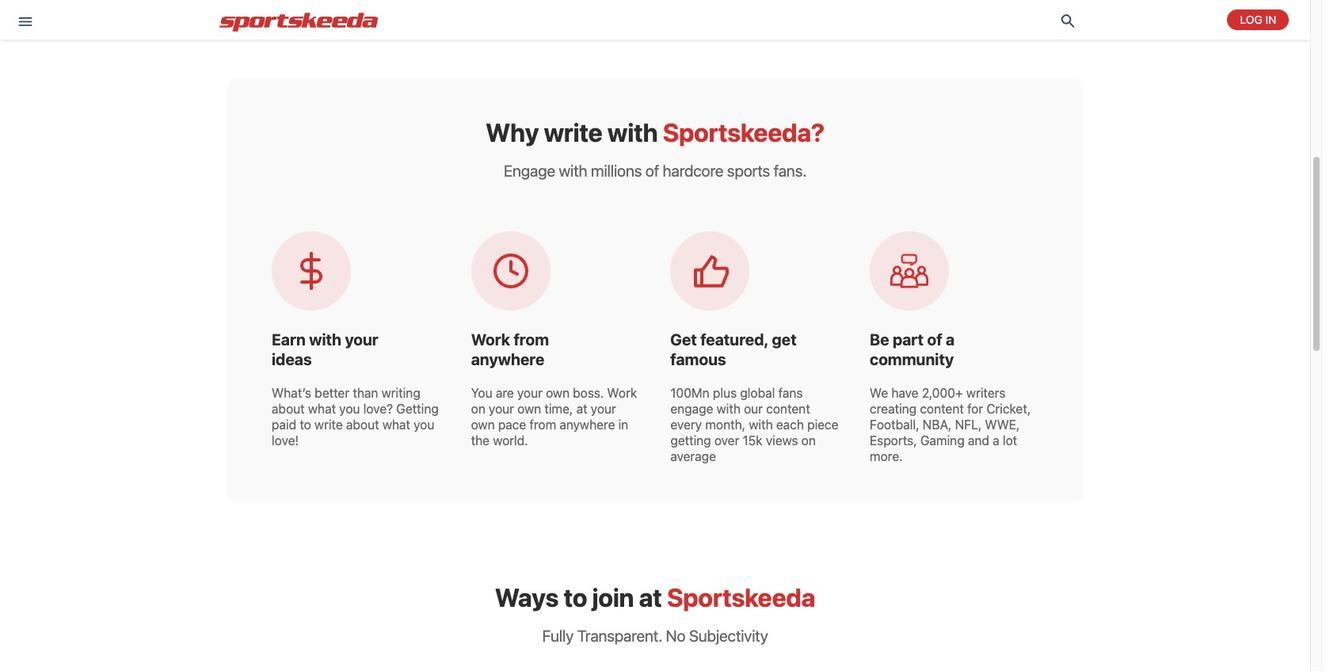 Task type: vqa. For each thing, say whether or not it's contained in the screenshot.
Rankings-
no



Task type: locate. For each thing, give the bounding box(es) containing it.
0 vertical spatial own
[[546, 386, 570, 400]]

the
[[471, 433, 490, 448]]

why write with sportskeeda?
[[486, 117, 825, 147]]

about down 'what's'
[[272, 402, 305, 416]]

and
[[968, 433, 989, 448]]

what's better than writing about what you love? getting paid to write about what you love!
[[272, 386, 439, 448]]

work right boss.
[[607, 386, 637, 400]]

0 vertical spatial work
[[471, 330, 510, 349]]

on down piece
[[802, 433, 816, 448]]

at
[[576, 402, 587, 416], [639, 582, 662, 612]]

anywhere down boss.
[[560, 417, 615, 432]]

of right millions
[[645, 162, 659, 180]]

are
[[496, 386, 514, 400]]

0 horizontal spatial you
[[339, 402, 360, 416]]

0 vertical spatial to
[[300, 417, 311, 432]]

to
[[300, 417, 311, 432], [564, 582, 587, 612]]

0 horizontal spatial work
[[471, 330, 510, 349]]

1 horizontal spatial of
[[927, 330, 942, 349]]

to right paid
[[300, 417, 311, 432]]

0 horizontal spatial what
[[308, 402, 336, 416]]

of
[[645, 162, 659, 180], [927, 330, 942, 349]]

each
[[776, 417, 804, 432]]

why
[[486, 117, 539, 147]]

fully
[[542, 627, 574, 645]]

transparent.
[[577, 627, 662, 645]]

lot
[[1003, 433, 1017, 448]]

2,000+
[[922, 386, 963, 400]]

every
[[670, 417, 702, 432]]

own
[[546, 386, 570, 400], [517, 402, 541, 416], [471, 417, 495, 432]]

plus
[[713, 386, 737, 400]]

get featured, get famous
[[670, 330, 797, 368]]

a left 'lot'
[[993, 433, 1000, 448]]

we have 2,000+ writers creating content for cricket, football, nba, nfl, wwe, esports, gaming and a lot more.
[[870, 386, 1031, 463]]

what
[[308, 402, 336, 416], [382, 417, 410, 432]]

over
[[714, 433, 739, 448]]

nba,
[[923, 417, 952, 432]]

1 horizontal spatial a
[[993, 433, 1000, 448]]

1 vertical spatial anywhere
[[560, 417, 615, 432]]

sports news image
[[219, 13, 378, 32]]

write up millions
[[544, 117, 602, 147]]

own up the
[[471, 417, 495, 432]]

2 content from the left
[[920, 402, 964, 416]]

from up are
[[514, 330, 549, 349]]

1 vertical spatial to
[[564, 582, 587, 612]]

0 horizontal spatial a
[[946, 330, 955, 349]]

with left millions
[[559, 162, 587, 180]]

0 vertical spatial about
[[272, 402, 305, 416]]

engage
[[504, 162, 555, 180]]

get
[[670, 330, 697, 349]]

to left 'join'
[[564, 582, 587, 612]]

boss.
[[573, 386, 604, 400]]

1 vertical spatial from
[[530, 417, 556, 432]]

subjectivity
[[689, 627, 768, 645]]

piece
[[807, 417, 839, 432]]

you down than
[[339, 402, 360, 416]]

in left every
[[618, 417, 628, 432]]

from down time,
[[530, 417, 556, 432]]

a right part
[[946, 330, 955, 349]]

world.
[[493, 433, 528, 448]]

content down 2,000+
[[920, 402, 964, 416]]

in
[[1266, 13, 1277, 26], [618, 417, 628, 432]]

your
[[345, 330, 378, 349], [517, 386, 543, 400], [489, 402, 514, 416], [591, 402, 616, 416]]

from
[[514, 330, 549, 349], [530, 417, 556, 432]]

1 horizontal spatial write
[[544, 117, 602, 147]]

0 horizontal spatial of
[[645, 162, 659, 180]]

on
[[471, 402, 486, 416], [802, 433, 816, 448]]

0 vertical spatial at
[[576, 402, 587, 416]]

1 vertical spatial write
[[315, 417, 343, 432]]

average
[[670, 449, 716, 463]]

0 vertical spatial in
[[1266, 13, 1277, 26]]

on down you
[[471, 402, 486, 416]]

1 horizontal spatial about
[[346, 417, 379, 432]]

0 vertical spatial anywhere
[[471, 350, 544, 368]]

1 horizontal spatial in
[[1266, 13, 1277, 26]]

you
[[339, 402, 360, 416], [414, 417, 434, 432]]

1 vertical spatial what
[[382, 417, 410, 432]]

in inside the you are your own boss. work on your own time, at your own pace from anywhere in the world.
[[618, 417, 628, 432]]

on inside 100mn plus global fans engage with our content every month, with each piece getting over 15k views on average
[[802, 433, 816, 448]]

1 vertical spatial own
[[517, 402, 541, 416]]

cricket,
[[987, 402, 1031, 416]]

1 horizontal spatial work
[[607, 386, 637, 400]]

0 vertical spatial on
[[471, 402, 486, 416]]

more.
[[870, 449, 903, 463]]

join
[[592, 582, 634, 612]]

write down better
[[315, 417, 343, 432]]

1 horizontal spatial to
[[564, 582, 587, 612]]

content inside we have 2,000+ writers creating content for cricket, football, nba, nfl, wwe, esports, gaming and a lot more.
[[920, 402, 964, 416]]

you down getting on the bottom of the page
[[414, 417, 434, 432]]

anywhere up are
[[471, 350, 544, 368]]

1 horizontal spatial on
[[802, 433, 816, 448]]

0 vertical spatial from
[[514, 330, 549, 349]]

what down better
[[308, 402, 336, 416]]

esports,
[[870, 433, 917, 448]]

own up time,
[[546, 386, 570, 400]]

2 vertical spatial own
[[471, 417, 495, 432]]

of inside be part of a community
[[927, 330, 942, 349]]

0 vertical spatial of
[[645, 162, 659, 180]]

in right log
[[1266, 13, 1277, 26]]

0 horizontal spatial anywhere
[[471, 350, 544, 368]]

0 horizontal spatial in
[[618, 417, 628, 432]]

1 vertical spatial you
[[414, 417, 434, 432]]

about down love?
[[346, 417, 379, 432]]

at right 'join'
[[639, 582, 662, 612]]

work from anywhere
[[471, 330, 549, 368]]

your up than
[[345, 330, 378, 349]]

1 vertical spatial in
[[618, 417, 628, 432]]

1 vertical spatial on
[[802, 433, 816, 448]]

work
[[471, 330, 510, 349], [607, 386, 637, 400]]

with right earn
[[309, 330, 341, 349]]

0 horizontal spatial to
[[300, 417, 311, 432]]

1 horizontal spatial content
[[920, 402, 964, 416]]

get
[[772, 330, 797, 349]]

content up each
[[766, 402, 810, 416]]

anywhere
[[471, 350, 544, 368], [560, 417, 615, 432]]

1 horizontal spatial own
[[517, 402, 541, 416]]

with
[[608, 117, 658, 147], [559, 162, 587, 180], [309, 330, 341, 349], [717, 402, 741, 416], [749, 417, 773, 432]]

getting
[[396, 402, 439, 416]]

be
[[870, 330, 889, 349]]

we
[[870, 386, 888, 400]]

at down boss.
[[576, 402, 587, 416]]

engage with millions of hardcore sports fans.
[[504, 162, 807, 180]]

content icon image
[[890, 252, 928, 290]]

0 horizontal spatial content
[[766, 402, 810, 416]]

1 vertical spatial of
[[927, 330, 942, 349]]

1 vertical spatial work
[[607, 386, 637, 400]]

what down love?
[[382, 417, 410, 432]]

btn menu image
[[18, 17, 32, 26]]

0 vertical spatial what
[[308, 402, 336, 416]]

1 content from the left
[[766, 402, 810, 416]]

1 vertical spatial at
[[639, 582, 662, 612]]

a
[[946, 330, 955, 349], [993, 433, 1000, 448]]

better
[[315, 386, 349, 400]]

write
[[544, 117, 602, 147], [315, 417, 343, 432]]

0 horizontal spatial on
[[471, 402, 486, 416]]

content
[[766, 402, 810, 416], [920, 402, 964, 416]]

paid
[[272, 417, 296, 432]]

1 horizontal spatial anywhere
[[560, 417, 615, 432]]

fans
[[778, 386, 803, 400]]

work up you
[[471, 330, 510, 349]]

0 vertical spatial a
[[946, 330, 955, 349]]

0 vertical spatial you
[[339, 402, 360, 416]]

month,
[[705, 417, 746, 432]]

creating
[[870, 402, 917, 416]]

0 horizontal spatial write
[[315, 417, 343, 432]]

of right part
[[927, 330, 942, 349]]

0 horizontal spatial at
[[576, 402, 587, 416]]

about
[[272, 402, 305, 416], [346, 417, 379, 432]]

own up pace
[[517, 402, 541, 416]]

with inside earn with your ideas
[[309, 330, 341, 349]]

2 horizontal spatial own
[[546, 386, 570, 400]]

from inside the you are your own boss. work on your own time, at your own pace from anywhere in the world.
[[530, 417, 556, 432]]

1 vertical spatial a
[[993, 433, 1000, 448]]



Task type: describe. For each thing, give the bounding box(es) containing it.
famous
[[670, 350, 726, 368]]

sportskeeda?
[[663, 117, 825, 147]]

at inside the you are your own boss. work on your own time, at your own pace from anywhere in the world.
[[576, 402, 587, 416]]

time,
[[545, 402, 573, 416]]

with down our
[[749, 417, 773, 432]]

love?
[[363, 402, 393, 416]]

football,
[[870, 417, 919, 432]]

1 horizontal spatial at
[[639, 582, 662, 612]]

views
[[766, 433, 798, 448]]

your down boss.
[[591, 402, 616, 416]]

15k
[[743, 433, 763, 448]]

reads icon image
[[691, 252, 729, 290]]

featured,
[[701, 330, 769, 349]]

ways
[[495, 582, 559, 612]]

ways to join at sportskeeda
[[495, 582, 815, 612]]

log in link
[[1227, 10, 1289, 30]]

content inside 100mn plus global fans engage with our content every month, with each piece getting over 15k views on average
[[766, 402, 810, 416]]

engage
[[670, 402, 713, 416]]

fans.
[[774, 162, 807, 180]]

a inside we have 2,000+ writers creating content for cricket, football, nba, nfl, wwe, esports, gaming and a lot more.
[[993, 433, 1000, 448]]

to inside what's better than writing about what you love? getting paid to write about what you love!
[[300, 417, 311, 432]]

part
[[893, 330, 924, 349]]

wwe,
[[985, 417, 1020, 432]]

with up millions
[[608, 117, 658, 147]]

work inside the you are your own boss. work on your own time, at your own pace from anywhere in the world.
[[607, 386, 637, 400]]

nfl,
[[955, 417, 982, 432]]

on inside the you are your own boss. work on your own time, at your own pace from anywhere in the world.
[[471, 402, 486, 416]]

pace
[[498, 417, 526, 432]]

1 horizontal spatial you
[[414, 417, 434, 432]]

gaming
[[920, 433, 965, 448]]

100mn plus global fans engage with our content every month, with each piece getting over 15k views on average
[[670, 386, 839, 463]]

write inside what's better than writing about what you love? getting paid to write about what you love!
[[315, 417, 343, 432]]

have
[[892, 386, 919, 400]]

a inside be part of a community
[[946, 330, 955, 349]]

0 vertical spatial write
[[544, 117, 602, 147]]

earn with your ideas
[[272, 330, 378, 368]]

1 horizontal spatial what
[[382, 417, 410, 432]]

100mn
[[670, 386, 710, 400]]

anywhere inside work from anywhere
[[471, 350, 544, 368]]

log
[[1240, 13, 1263, 26]]

anywhere inside the you are your own boss. work on your own time, at your own pace from anywhere in the world.
[[560, 417, 615, 432]]

love!
[[272, 433, 299, 448]]

hardcore
[[663, 162, 723, 180]]

be part of a community
[[870, 330, 955, 368]]

writers
[[966, 386, 1006, 400]]

your inside earn with your ideas
[[345, 330, 378, 349]]

our
[[744, 402, 763, 416]]

millions
[[591, 162, 642, 180]]

0 horizontal spatial about
[[272, 402, 305, 416]]

for
[[967, 402, 983, 416]]

0 horizontal spatial own
[[471, 417, 495, 432]]

work inside work from anywhere
[[471, 330, 510, 349]]

what's
[[272, 386, 311, 400]]

you are your own boss. work on your own time, at your own pace from anywhere in the world.
[[471, 386, 637, 448]]

your down are
[[489, 402, 514, 416]]

writing
[[382, 386, 420, 400]]

1 vertical spatial about
[[346, 417, 379, 432]]

sportskeeda
[[667, 582, 815, 612]]

ideas icon image
[[292, 252, 330, 290]]

getting
[[670, 433, 711, 448]]

with up month,
[[717, 402, 741, 416]]

no
[[666, 627, 685, 645]]

timing icon image
[[492, 252, 530, 290]]

earn
[[272, 330, 306, 349]]

fully transparent. no subjectivity
[[542, 627, 768, 645]]

than
[[353, 386, 378, 400]]

your right are
[[517, 386, 543, 400]]

log in
[[1240, 13, 1277, 26]]

sports
[[727, 162, 770, 180]]

from inside work from anywhere
[[514, 330, 549, 349]]

ideas
[[272, 350, 312, 368]]

global
[[740, 386, 775, 400]]

you
[[471, 386, 493, 400]]

community
[[870, 350, 954, 368]]



